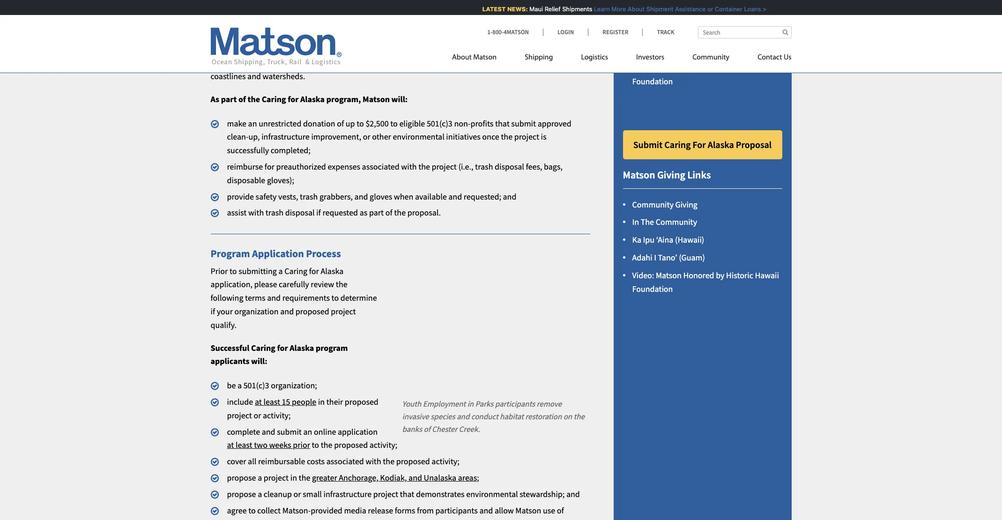 Task type: vqa. For each thing, say whether or not it's contained in the screenshot.
debris.
no



Task type: describe. For each thing, give the bounding box(es) containing it.
use
[[543, 505, 555, 516]]

reimburse
[[227, 161, 263, 172]]

two
[[254, 440, 268, 451]]

participants inside the agree to collect matson-provided media release forms from participants and allow matson use of project photos in communications materials.
[[436, 505, 478, 516]]

restoration
[[526, 411, 562, 422]]

small inside the caring for alaska partners with local community organizations to beautify and protect our natural environment. the program awards small grants to eligible 501(c)3 nonprofits that arrange and carry out clean-up, rehabilitation, and infrastructure improvement projects in anchorage, kodiak, and unalaska. applications are considered on a rolling basis, with priority given to projects along coastlines and watersheds.
[[417, 17, 437, 28]]

make
[[227, 118, 247, 129]]

materials.
[[349, 519, 384, 520]]

and right 'requested;' at the top of page
[[503, 191, 517, 202]]

the inside prior to submitting a caring for alaska application, please carefully review the following terms and requirements to determine if your organization and proposed project qualify.
[[336, 279, 348, 290]]

out
[[384, 30, 396, 41]]

matson inside the agree to collect matson-provided media release forms from participants and allow matson use of project photos in communications materials.
[[516, 505, 542, 516]]

as
[[360, 207, 368, 218]]

caring inside prior to submitting a caring for alaska application, please carefully review the following terms and requirements to determine if your organization and proposed project qualify.
[[285, 266, 308, 276]]

in inside the agree to collect matson-provided media release forms from participants and allow matson use of project photos in communications materials.
[[280, 519, 287, 520]]

awards
[[390, 17, 416, 28]]

at inside complete and submit an online application at least two weeks prior to the proposed activity;
[[227, 440, 234, 451]]

that inside the caring for alaska partners with local community organizations to beautify and protect our natural environment. the program awards small grants to eligible 501(c)3 nonprofits that arrange and carry out clean-up, rehabilitation, and infrastructure improvement projects in anchorage, kodiak, and unalaska. applications are considered on a rolling basis, with priority given to projects along coastlines and watersheds.
[[304, 30, 318, 41]]

the up propose a cleanup or small infrastructure project that demonstrates environmental stewardship; and
[[383, 456, 395, 467]]

infrastructure inside make an unrestricted donation of up to $2,500 to eligible 501(c)3 non-profits that submit approved clean-up, infrastructure improvement, or other environmental initiatives once the project is successfully completed;
[[262, 131, 310, 142]]

assistance
[[671, 5, 702, 13]]

in inside youth employment in parks participants remove invasive species and conduct habitat restoration on the banks of chester creek.
[[468, 399, 474, 409]]

to up the application,
[[230, 266, 237, 276]]

project inside prior to submitting a caring for alaska application, please carefully review the following terms and requirements to determine if your organization and proposed project qualify.
[[331, 306, 356, 317]]

provide safety vests, trash grabbers, and gloves when available and requested; and
[[227, 191, 517, 202]]

community giving link
[[633, 199, 698, 210]]

agree
[[227, 505, 247, 516]]

with right the basis,
[[453, 57, 468, 68]]

and right stewardship;
[[567, 489, 580, 500]]

0 horizontal spatial disposal
[[285, 207, 315, 218]]

and up propose a cleanup or small infrastructure project that demonstrates environmental stewardship; and
[[409, 472, 422, 483]]

natural
[[267, 17, 292, 28]]

learn
[[590, 5, 606, 13]]

for inside the caring for alaska partners with local community organizations to beautify and protect our natural environment. the program awards small grants to eligible 501(c)3 nonprofits that arrange and carry out clean-up, rehabilitation, and infrastructure improvement projects in anchorage, kodiak, and unalaska. applications are considered on a rolling basis, with priority given to projects along coastlines and watersheds.
[[235, 3, 245, 14]]

successful
[[211, 342, 250, 353]]

501(c)3 inside the caring for alaska partners with local community organizations to beautify and protect our natural environment. the program awards small grants to eligible 501(c)3 nonprofits that arrange and carry out clean-up, rehabilitation, and infrastructure improvement projects in anchorage, kodiak, and unalaska. applications are considered on a rolling basis, with priority given to projects along coastlines and watersheds.
[[238, 30, 264, 41]]

top menu navigation
[[452, 49, 792, 68]]

matson down adahi i tano' (guam) link
[[656, 270, 682, 281]]

links
[[688, 168, 711, 182]]

an inside make an unrestricted donation of up to $2,500 to eligible 501(c)3 non-profits that submit approved clean-up, infrastructure improvement, or other environmental initiatives once the project is successfully completed;
[[248, 118, 257, 129]]

501(c)3 inside make an unrestricted donation of up to $2,500 to eligible 501(c)3 non-profits that submit approved clean-up, infrastructure improvement, or other environmental initiatives once the project is successfully completed;
[[427, 118, 453, 129]]

in down reimbursable
[[290, 472, 297, 483]]

0 vertical spatial about
[[624, 5, 641, 13]]

tano'
[[658, 252, 678, 263]]

1 horizontal spatial that
[[400, 489, 415, 500]]

prior to submitting a caring for alaska application, please carefully review the following terms and requirements to determine if your organization and proposed project qualify.
[[211, 266, 377, 330]]

for inside successful caring for alaska program applicants will:
[[277, 342, 288, 353]]

foundation for caring
[[633, 76, 673, 87]]

a for or
[[258, 489, 262, 500]]

their
[[327, 397, 343, 407]]

to right up
[[357, 118, 364, 129]]

with down 'safety'
[[248, 207, 264, 218]]

partners
[[271, 3, 301, 14]]

once
[[482, 131, 499, 142]]

greater
[[312, 472, 337, 483]]

track
[[657, 28, 675, 36]]

activity; inside complete and submit an online application at least two weeks prior to the proposed activity;
[[370, 440, 398, 451]]

of down gloves
[[386, 207, 393, 218]]

propose for propose a cleanup or small infrastructure project that demonstrates environmental stewardship; and
[[227, 489, 256, 500]]

is
[[541, 131, 547, 142]]

with up environment.
[[303, 3, 319, 14]]

search image
[[783, 29, 789, 35]]

to right given
[[519, 57, 526, 68]]

a for organization;
[[238, 380, 242, 391]]

approved
[[538, 118, 572, 129]]

about inside top menu navigation
[[452, 54, 472, 61]]

1 vertical spatial kodiak,
[[380, 472, 407, 483]]

following
[[211, 293, 243, 303]]

application,
[[211, 279, 253, 290]]

maui
[[525, 5, 539, 13]]

project inside the agree to collect matson-provided media release forms from participants and allow matson use of project photos in communications materials.
[[227, 519, 252, 520]]

and up as
[[355, 191, 368, 202]]

and inside youth employment in parks participants remove invasive species and conduct habitat restoration on the banks of chester creek.
[[457, 411, 470, 422]]

and right available
[[449, 191, 462, 202]]

ka for adahi
[[633, 234, 642, 245]]

coastlines
[[211, 71, 246, 82]]

creek.
[[459, 424, 480, 434]]

(hawaii) for tano'
[[675, 234, 705, 245]]

the inside complete and submit an online application at least two weeks prior to the proposed activity;
[[321, 440, 333, 451]]

the for caring
[[641, 9, 654, 20]]

our
[[253, 17, 265, 28]]

by for adahi i tano' (guam)
[[716, 270, 725, 281]]

2 vertical spatial 501(c)3
[[244, 380, 269, 391]]

1 horizontal spatial at
[[255, 397, 262, 407]]

2 vertical spatial activity;
[[432, 456, 460, 467]]

>
[[759, 5, 762, 13]]

submitting
[[239, 266, 277, 276]]

matson inside top menu navigation
[[473, 54, 497, 61]]

alaska left proposal
[[708, 139, 734, 151]]

or inside make an unrestricted donation of up to $2,500 to eligible 501(c)3 non-profits that submit approved clean-up, infrastructure improvement, or other environmental initiatives once the project is successfully completed;
[[363, 131, 371, 142]]

video: matson honored by historic hawaii foundation link for adahi i tano' (guam)
[[633, 270, 779, 294]]

basis,
[[431, 57, 451, 68]]

register
[[603, 28, 629, 36]]

proposal.
[[408, 207, 441, 218]]

project inside in their proposed project or activity;
[[227, 410, 252, 421]]

ka for caring
[[633, 27, 642, 38]]

employment
[[423, 399, 466, 409]]

1-
[[488, 28, 493, 36]]

and inside complete and submit an online application at least two weeks prior to the proposed activity;
[[262, 426, 275, 437]]

cover
[[227, 456, 246, 467]]

propose a cleanup or small infrastructure project that demonstrates environmental stewardship; and
[[227, 489, 580, 500]]

caring inside successful caring for alaska program applicants will:
[[251, 342, 276, 353]]

qualify.
[[211, 320, 237, 330]]

0 horizontal spatial part
[[221, 94, 237, 104]]

include at least 15 people
[[227, 397, 317, 407]]

community down community giving
[[656, 217, 697, 228]]

or up matson-
[[294, 489, 301, 500]]

'aina for alaska
[[657, 27, 674, 38]]

caring for alaska link
[[633, 45, 693, 56]]

for inside submit caring for alaska proposal link
[[693, 139, 706, 151]]

2 vertical spatial infrastructure
[[324, 489, 372, 500]]

cover all reimbursable costs associated with the proposed activity;
[[227, 456, 460, 467]]

1 horizontal spatial if
[[316, 207, 321, 218]]

project inside make an unrestricted donation of up to $2,500 to eligible 501(c)3 non-profits that submit approved clean-up, infrastructure improvement, or other environmental initiatives once the project is successfully completed;
[[514, 131, 539, 142]]

caring right 'submit'
[[665, 139, 691, 151]]

by for caring for alaska
[[716, 63, 725, 73]]

0 horizontal spatial small
[[303, 489, 322, 500]]

for down watersheds. in the top of the page
[[288, 94, 299, 104]]

fees,
[[526, 161, 543, 172]]

conduct
[[471, 411, 499, 422]]

chester
[[432, 424, 457, 434]]

submit inside make an unrestricted donation of up to $2,500 to eligible 501(c)3 non-profits that submit approved clean-up, infrastructure improvement, or other environmental initiatives once the project is successfully completed;
[[512, 118, 536, 129]]

unalaska.
[[254, 57, 289, 68]]

photos
[[254, 519, 278, 520]]

agree to collect matson-provided media release forms from participants and allow matson use of project photos in communications materials.
[[227, 505, 564, 520]]

matson up $2,500
[[363, 94, 390, 104]]

for inside reimburse for preauthorized expenses associated with the project (i.e., trash disposal fees, bags, disposable gloves);
[[265, 161, 275, 172]]

propose for propose a project in the greater anchorage, kodiak, and unalaska areas ;
[[227, 472, 256, 483]]

and down please
[[267, 293, 281, 303]]

associated for expenses
[[362, 161, 400, 172]]

program
[[211, 247, 250, 260]]

Search search field
[[698, 26, 792, 38]]

alaska inside prior to submitting a caring for alaska application, please carefully review the following terms and requirements to determine if your organization and proposed project qualify.
[[321, 266, 344, 276]]

and down rehabilitation,
[[239, 57, 253, 68]]

1 horizontal spatial trash
[[300, 191, 318, 202]]

alaska up donation
[[300, 94, 325, 104]]

0 vertical spatial projects
[[377, 44, 405, 55]]

communications
[[288, 519, 347, 520]]

giving for matson
[[658, 168, 686, 182]]

the down costs
[[299, 472, 310, 483]]

program inside the caring for alaska partners with local community organizations to beautify and protect our natural environment. the program awards small grants to eligible 501(c)3 nonprofits that arrange and carry out clean-up, rehabilitation, and infrastructure improvement projects in anchorage, kodiak, and unalaska. applications are considered on a rolling basis, with priority given to projects along coastlines and watersheds.
[[358, 17, 389, 28]]

program inside successful caring for alaska program applicants will:
[[316, 342, 348, 353]]

propose a project in the greater anchorage, kodiak, and unalaska areas ;
[[227, 472, 479, 483]]

foundation for adahi
[[633, 283, 673, 294]]

alaska down track on the top
[[670, 45, 693, 56]]

provide
[[227, 191, 254, 202]]

remove
[[537, 399, 562, 409]]

as
[[211, 94, 219, 104]]

in for adahi i tano' (guam)
[[633, 217, 639, 228]]

of inside youth employment in parks participants remove invasive species and conduct habitat restoration on the banks of chester creek.
[[424, 424, 431, 434]]

or left container
[[703, 5, 709, 13]]

gloves
[[370, 191, 392, 202]]

latest
[[478, 5, 501, 13]]

be
[[227, 380, 236, 391]]

the up unrestricted
[[248, 94, 260, 104]]

environmental inside make an unrestricted donation of up to $2,500 to eligible 501(c)3 non-profits that submit approved clean-up, infrastructure improvement, or other environmental initiatives once the project is successfully completed;
[[393, 131, 445, 142]]

requested;
[[464, 191, 501, 202]]

alaska inside successful caring for alaska program applicants will:
[[290, 342, 314, 353]]

ipu for adahi
[[643, 234, 655, 245]]

participants inside youth employment in parks participants remove invasive species and conduct habitat restoration on the banks of chester creek.
[[495, 399, 535, 409]]

or inside in their proposed project or activity;
[[254, 410, 261, 421]]

ipu for caring
[[643, 27, 655, 38]]

with inside reimburse for preauthorized expenses associated with the project (i.e., trash disposal fees, bags, disposable gloves);
[[401, 161, 417, 172]]

project up release
[[373, 489, 398, 500]]

container
[[711, 5, 738, 13]]

and up improvement
[[349, 30, 362, 41]]

process
[[306, 247, 341, 260]]

trash inside reimburse for preauthorized expenses associated with the project (i.e., trash disposal fees, bags, disposable gloves);
[[475, 161, 493, 172]]

review
[[311, 279, 334, 290]]

register link
[[588, 28, 643, 36]]

historic for adahi i tano' (guam)
[[727, 270, 754, 281]]

and left protect
[[211, 17, 224, 28]]

in the community link for alaska
[[633, 9, 697, 20]]

to inside complete and submit an online application at least two weeks prior to the proposed activity;
[[312, 440, 319, 451]]

caring down track link
[[633, 45, 655, 56]]

activity; inside in their proposed project or activity;
[[263, 410, 291, 421]]

ka ipu 'aina (hawaii) for alaska
[[633, 27, 705, 38]]

800-
[[493, 28, 504, 36]]

a inside prior to submitting a caring for alaska application, please carefully review the following terms and requirements to determine if your organization and proposed project qualify.
[[279, 266, 283, 276]]

in inside the caring for alaska partners with local community organizations to beautify and protect our natural environment. the program awards small grants to eligible 501(c)3 nonprofits that arrange and carry out clean-up, rehabilitation, and infrastructure improvement projects in anchorage, kodiak, and unalaska. applications are considered on a rolling basis, with priority given to projects along coastlines and watersheds.
[[407, 44, 414, 55]]

submit
[[634, 139, 663, 151]]

eligible inside make an unrestricted donation of up to $2,500 to eligible 501(c)3 non-profits that submit approved clean-up, infrastructure improvement, or other environmental initiatives once the project is successfully completed;
[[400, 118, 425, 129]]

submit caring for alaska proposal link
[[623, 130, 783, 159]]

vests,
[[278, 191, 298, 202]]

0 horizontal spatial anchorage,
[[339, 472, 379, 483]]

of inside the agree to collect matson-provided media release forms from participants and allow matson use of project photos in communications materials.
[[557, 505, 564, 516]]

complete
[[227, 426, 260, 437]]

organization
[[235, 306, 279, 317]]

0 vertical spatial will:
[[392, 94, 408, 104]]

investors
[[637, 54, 665, 61]]

to left beautify
[[430, 3, 437, 14]]

release
[[368, 505, 393, 516]]

proposed up unalaska
[[396, 456, 430, 467]]

historic for caring for alaska
[[727, 63, 754, 73]]

costs
[[307, 456, 325, 467]]

terms
[[245, 293, 266, 303]]

video: for adahi
[[633, 270, 654, 281]]

1 vertical spatial part
[[369, 207, 384, 218]]

application
[[338, 426, 378, 437]]

and up unalaska. on the top left of page
[[262, 44, 276, 55]]

from
[[417, 505, 434, 516]]

logistics
[[581, 54, 608, 61]]

improvement,
[[311, 131, 361, 142]]

0 horizontal spatial trash
[[266, 207, 284, 218]]



Task type: locate. For each thing, give the bounding box(es) containing it.
considered
[[349, 57, 388, 68]]

0 horizontal spatial an
[[248, 118, 257, 129]]

login link
[[543, 28, 588, 36]]

will: up make an unrestricted donation of up to $2,500 to eligible 501(c)3 non-profits that submit approved clean-up, infrastructure improvement, or other environmental initiatives once the project is successfully completed;
[[392, 94, 408, 104]]

invasive
[[402, 411, 429, 422]]

0 vertical spatial program
[[358, 17, 389, 28]]

caring down watersheds. in the top of the page
[[262, 94, 286, 104]]

and
[[211, 17, 224, 28], [349, 30, 362, 41], [262, 44, 276, 55], [239, 57, 253, 68], [248, 71, 261, 82], [355, 191, 368, 202], [449, 191, 462, 202], [503, 191, 517, 202], [267, 293, 281, 303], [280, 306, 294, 317], [457, 411, 470, 422], [262, 426, 275, 437], [409, 472, 422, 483], [567, 489, 580, 500], [480, 505, 493, 516]]

0 horizontal spatial at
[[227, 440, 234, 451]]

0 horizontal spatial participants
[[436, 505, 478, 516]]

kodiak, inside the caring for alaska partners with local community organizations to beautify and protect our natural environment. the program awards small grants to eligible 501(c)3 nonprofits that arrange and carry out clean-up, rehabilitation, and infrastructure improvement projects in anchorage, kodiak, and unalaska. applications are considered on a rolling basis, with priority given to projects along coastlines and watersheds.
[[211, 57, 237, 68]]

0 vertical spatial honored
[[684, 63, 715, 73]]

submit
[[512, 118, 536, 129], [277, 426, 302, 437]]

2 video: matson honored by historic hawaii foundation link from the top
[[633, 270, 779, 294]]

1 vertical spatial 501(c)3
[[427, 118, 453, 129]]

a for in
[[258, 472, 262, 483]]

1 vertical spatial about
[[452, 54, 472, 61]]

1 horizontal spatial participants
[[495, 399, 535, 409]]

'aina up tano'
[[657, 234, 674, 245]]

up, inside the caring for alaska partners with local community organizations to beautify and protect our natural environment. the program awards small grants to eligible 501(c)3 nonprofits that arrange and carry out clean-up, rehabilitation, and infrastructure improvement projects in anchorage, kodiak, and unalaska. applications are considered on a rolling basis, with priority given to projects along coastlines and watersheds.
[[419, 30, 430, 41]]

1 in the community from the top
[[633, 9, 697, 20]]

disposable
[[227, 175, 265, 186]]

the down when
[[394, 207, 406, 218]]

alaska up our at top
[[247, 3, 270, 14]]

1 horizontal spatial will:
[[392, 94, 408, 104]]

project down agree
[[227, 519, 252, 520]]

blue matson logo with ocean, shipping, truck, rail and logistics written beneath it. image
[[211, 28, 342, 66]]

'aina up "caring for alaska" link
[[657, 27, 674, 38]]

prior
[[211, 266, 228, 276]]

1 vertical spatial an
[[303, 426, 312, 437]]

a left cleanup
[[258, 489, 262, 500]]

0 horizontal spatial environmental
[[393, 131, 445, 142]]

to inside the agree to collect matson-provided media release forms from participants and allow matson use of project photos in communications materials.
[[248, 505, 256, 516]]

reimburse for preauthorized expenses associated with the project (i.e., trash disposal fees, bags, disposable gloves);
[[227, 161, 563, 186]]

trash down 'safety'
[[266, 207, 284, 218]]

2 hawaii from the top
[[755, 270, 779, 281]]

2 'aina from the top
[[657, 234, 674, 245]]

associated inside reimburse for preauthorized expenses associated with the project (i.e., trash disposal fees, bags, disposable gloves);
[[362, 161, 400, 172]]

proposed down application
[[334, 440, 368, 451]]

eligible
[[211, 30, 236, 41], [400, 118, 425, 129]]

clean- down make
[[227, 131, 249, 142]]

online
[[314, 426, 336, 437]]

at up cover
[[227, 440, 234, 451]]

or down include at least 15 people
[[254, 410, 261, 421]]

0 vertical spatial small
[[417, 17, 437, 28]]

bags,
[[544, 161, 563, 172]]

part right the as
[[221, 94, 237, 104]]

1 vertical spatial associated
[[327, 456, 364, 467]]

1 horizontal spatial eligible
[[400, 118, 425, 129]]

and down unalaska. on the top left of page
[[248, 71, 261, 82]]

assist
[[227, 207, 247, 218]]

propose up agree
[[227, 489, 256, 500]]

1 video: matson honored by historic hawaii foundation from the top
[[633, 63, 779, 87]]

0 vertical spatial giving
[[658, 168, 686, 182]]

investors link
[[622, 49, 679, 68]]

trash right vests,
[[300, 191, 318, 202]]

least inside complete and submit an online application at least two weeks prior to the proposed activity;
[[236, 440, 252, 451]]

and up the two
[[262, 426, 275, 437]]

assist with trash disposal if requested as part of the proposal.
[[227, 207, 441, 218]]

proposed inside prior to submitting a caring for alaska application, please carefully review the following terms and requirements to determine if your organization and proposed project qualify.
[[296, 306, 329, 317]]

successfully
[[227, 145, 269, 156]]

0 horizontal spatial activity;
[[263, 410, 291, 421]]

project inside reimburse for preauthorized expenses associated with the project (i.e., trash disposal fees, bags, disposable gloves);
[[432, 161, 457, 172]]

priority
[[470, 57, 496, 68]]

2 historic from the top
[[727, 270, 754, 281]]

with up when
[[401, 161, 417, 172]]

on left rolling
[[390, 57, 399, 68]]

latest news: maui relief shipments learn more about shipment assistance or container loans >
[[478, 5, 762, 13]]

1 foundation from the top
[[633, 76, 673, 87]]

a left rolling
[[401, 57, 405, 68]]

1 horizontal spatial small
[[417, 17, 437, 28]]

carry
[[364, 30, 382, 41]]

submit caring for alaska proposal
[[634, 139, 772, 151]]

ka ipu 'aina (hawaii) for tano'
[[633, 234, 705, 245]]

1 video: from the top
[[633, 63, 654, 73]]

that down environment.
[[304, 30, 318, 41]]

or left "other"
[[363, 131, 371, 142]]

are
[[336, 57, 347, 68]]

adahi
[[633, 252, 653, 263]]

2 video: matson honored by historic hawaii foundation from the top
[[633, 270, 779, 294]]

a
[[401, 57, 405, 68], [279, 266, 283, 276], [238, 380, 242, 391], [258, 472, 262, 483], [258, 489, 262, 500]]

honored for caring for alaska
[[684, 63, 715, 73]]

1 horizontal spatial least
[[264, 397, 280, 407]]

for up "review"
[[309, 266, 319, 276]]

unrestricted
[[259, 118, 302, 129]]

species
[[431, 411, 455, 422]]

trash right (i.e., on the left top of page
[[475, 161, 493, 172]]

0 vertical spatial activity;
[[263, 410, 291, 421]]

1 vertical spatial in the community
[[633, 217, 697, 228]]

matson down "caring for alaska" link
[[656, 63, 682, 73]]

1 horizontal spatial submit
[[512, 118, 536, 129]]

matson down 'submit'
[[623, 168, 655, 182]]

0 vertical spatial if
[[316, 207, 321, 218]]

kodiak, up propose a cleanup or small infrastructure project that demonstrates environmental stewardship; and
[[380, 472, 407, 483]]

of up make
[[239, 94, 246, 104]]

hawaii for adahi i tano' (guam)
[[755, 270, 779, 281]]

ka ipu 'aina (hawaii) link up "caring for alaska" link
[[633, 27, 705, 38]]

environmental up allow
[[466, 489, 518, 500]]

1 vertical spatial ipu
[[643, 234, 655, 245]]

'aina for tano'
[[657, 234, 674, 245]]

participants
[[495, 399, 535, 409], [436, 505, 478, 516]]

local
[[320, 3, 337, 14]]

1-800-4matson link
[[488, 28, 543, 36]]

1 ka ipu 'aina (hawaii) link from the top
[[633, 27, 705, 38]]

0 horizontal spatial up,
[[249, 131, 260, 142]]

anchorage,
[[415, 44, 455, 55], [339, 472, 379, 483]]

video: matson honored by historic hawaii foundation for adahi i tano' (guam)
[[633, 270, 779, 294]]

1 vertical spatial 'aina
[[657, 234, 674, 245]]

will: inside successful caring for alaska program applicants will:
[[251, 356, 267, 367]]

2 foundation from the top
[[633, 283, 673, 294]]

preauthorized
[[276, 161, 326, 172]]

0 vertical spatial by
[[716, 63, 725, 73]]

people
[[292, 397, 317, 407]]

1 hawaii from the top
[[755, 63, 779, 73]]

1 'aina from the top
[[657, 27, 674, 38]]

giving left links
[[658, 168, 686, 182]]

organization;
[[271, 380, 317, 391]]

submit up weeks
[[277, 426, 302, 437]]

1 vertical spatial propose
[[227, 489, 256, 500]]

0 horizontal spatial for
[[657, 45, 669, 56]]

and left allow
[[480, 505, 493, 516]]

propose down cover
[[227, 472, 256, 483]]

the down community giving link
[[641, 217, 654, 228]]

that up forms
[[400, 489, 415, 500]]

foundation down i
[[633, 283, 673, 294]]

2 ka ipu 'aina (hawaii) from the top
[[633, 234, 705, 245]]

in the community link for tano'
[[633, 217, 697, 228]]

1 horizontal spatial kodiak,
[[380, 472, 407, 483]]

1 vertical spatial at
[[227, 440, 234, 451]]

0 vertical spatial propose
[[227, 472, 256, 483]]

the inside the caring for alaska partners with local community organizations to beautify and protect our natural environment. the program awards small grants to eligible 501(c)3 nonprofits that arrange and carry out clean-up, rehabilitation, and infrastructure improvement projects in anchorage, kodiak, and unalaska. applications are considered on a rolling basis, with priority given to projects along coastlines and watersheds.
[[343, 17, 357, 28]]

to down "review"
[[332, 293, 339, 303]]

infrastructure inside the caring for alaska partners with local community organizations to beautify and protect our natural environment. the program awards small grants to eligible 501(c)3 nonprofits that arrange and carry out clean-up, rehabilitation, and infrastructure improvement projects in anchorage, kodiak, and unalaska. applications are considered on a rolling basis, with priority given to projects along coastlines and watersheds.
[[277, 44, 326, 55]]

at right include
[[255, 397, 262, 407]]

1 vertical spatial honored
[[684, 270, 715, 281]]

be a 501(c)3 organization;
[[227, 380, 317, 391]]

on
[[390, 57, 399, 68], [564, 411, 572, 422]]

applications
[[291, 57, 335, 68]]

1 vertical spatial least
[[236, 440, 252, 451]]

in the community link up track on the top
[[633, 9, 697, 20]]

relief
[[540, 5, 556, 13]]

that
[[304, 30, 318, 41], [495, 118, 510, 129], [400, 489, 415, 500]]

along
[[558, 57, 577, 68]]

track link
[[643, 28, 675, 36]]

0 vertical spatial ka ipu 'aina (hawaii)
[[633, 27, 705, 38]]

shipments
[[558, 5, 588, 13]]

weeks
[[269, 440, 291, 451]]

0 vertical spatial 'aina
[[657, 27, 674, 38]]

1 in from the top
[[633, 9, 639, 20]]

2 ipu from the top
[[643, 234, 655, 245]]

1 by from the top
[[716, 63, 725, 73]]

1 vertical spatial projects
[[527, 57, 556, 68]]

community down matson giving links
[[633, 199, 674, 210]]

in up rolling
[[407, 44, 414, 55]]

community inside top menu navigation
[[693, 54, 730, 61]]

an inside complete and submit an online application at least two weeks prior to the proposed activity;
[[303, 426, 312, 437]]

and down requirements
[[280, 306, 294, 317]]

alaska caring logo image
[[496, 0, 590, 47]]

0 vertical spatial on
[[390, 57, 399, 68]]

proposed right their
[[345, 397, 379, 407]]

about matson
[[452, 54, 497, 61]]

0 horizontal spatial submit
[[277, 426, 302, 437]]

caring inside the caring for alaska partners with local community organizations to beautify and protect our natural environment. the program awards small grants to eligible 501(c)3 nonprofits that arrange and carry out clean-up, rehabilitation, and infrastructure improvement projects in anchorage, kodiak, and unalaska. applications are considered on a rolling basis, with priority given to projects along coastlines and watersheds.
[[211, 3, 234, 14]]

clean- inside make an unrestricted donation of up to $2,500 to eligible 501(c)3 non-profits that submit approved clean-up, infrastructure improvement, or other environmental initiatives once the project is successfully completed;
[[227, 131, 249, 142]]

habitat
[[500, 411, 524, 422]]

2 honored from the top
[[684, 270, 715, 281]]

giving
[[658, 168, 686, 182], [676, 199, 698, 210]]

if inside prior to submitting a caring for alaska application, please carefully review the following terms and requirements to determine if your organization and proposed project qualify.
[[211, 306, 215, 317]]

;
[[477, 472, 479, 483]]

0 vertical spatial in
[[633, 9, 639, 20]]

1 ipu from the top
[[643, 27, 655, 38]]

grabbers,
[[320, 191, 353, 202]]

1 vertical spatial ka ipu 'aina (hawaii)
[[633, 234, 705, 245]]

shipment
[[642, 5, 669, 13]]

(guam)
[[679, 252, 705, 263]]

areas
[[458, 472, 477, 483]]

1 (hawaii) from the top
[[675, 27, 705, 38]]

None search field
[[698, 26, 792, 38]]

proposal
[[736, 139, 772, 151]]

1 vertical spatial (hawaii)
[[675, 234, 705, 245]]

when
[[394, 191, 414, 202]]

1 vertical spatial foundation
[[633, 283, 673, 294]]

alaska inside the caring for alaska partners with local community organizations to beautify and protect our natural environment. the program awards small grants to eligible 501(c)3 nonprofits that arrange and carry out clean-up, rehabilitation, and infrastructure improvement projects in anchorage, kodiak, and unalaska. applications are considered on a rolling basis, with priority given to projects along coastlines and watersheds.
[[247, 3, 270, 14]]

in the community link down community giving
[[633, 217, 697, 228]]

eligible inside the caring for alaska partners with local community organizations to beautify and protect our natural environment. the program awards small grants to eligible 501(c)3 nonprofits that arrange and carry out clean-up, rehabilitation, and infrastructure improvement projects in anchorage, kodiak, and unalaska. applications are considered on a rolling basis, with priority given to projects along coastlines and watersheds.
[[211, 30, 236, 41]]

anchorage, down "cover all reimbursable costs associated with the proposed activity;"
[[339, 472, 379, 483]]

kodiak, up coastlines
[[211, 57, 237, 68]]

1 historic from the top
[[727, 63, 754, 73]]

submit inside complete and submit an online application at least two weeks prior to the proposed activity;
[[277, 426, 302, 437]]

if left your
[[211, 306, 215, 317]]

0 vertical spatial video: matson honored by historic hawaii foundation link
[[633, 63, 779, 87]]

2 (hawaii) from the top
[[675, 234, 705, 245]]

will:
[[392, 94, 408, 104], [251, 356, 267, 367]]

for inside prior to submitting a caring for alaska application, please carefully review the following terms and requirements to determine if your organization and proposed project qualify.
[[309, 266, 319, 276]]

0 vertical spatial infrastructure
[[277, 44, 326, 55]]

in the community for alaska
[[633, 9, 697, 20]]

up, up successfully
[[249, 131, 260, 142]]

0 vertical spatial ka
[[633, 27, 642, 38]]

2 horizontal spatial activity;
[[432, 456, 460, 467]]

in the community for tano'
[[633, 217, 697, 228]]

0 vertical spatial kodiak,
[[211, 57, 237, 68]]

of right use
[[557, 505, 564, 516]]

1 horizontal spatial environmental
[[466, 489, 518, 500]]

video: matson honored by historic hawaii foundation link for caring for alaska
[[633, 63, 779, 87]]

video:
[[633, 63, 654, 73], [633, 270, 654, 281]]

allow
[[495, 505, 514, 516]]

activity; up unalaska
[[432, 456, 460, 467]]

learn more about shipment assistance or container loans > link
[[590, 5, 762, 13]]

0 vertical spatial (hawaii)
[[675, 27, 705, 38]]

environmental right "other"
[[393, 131, 445, 142]]

proposed
[[296, 306, 329, 317], [345, 397, 379, 407], [334, 440, 368, 451], [396, 456, 430, 467]]

0 vertical spatial in the community link
[[633, 9, 697, 20]]

1 vertical spatial for
[[693, 139, 706, 151]]

2 video: from the top
[[633, 270, 654, 281]]

1 vertical spatial anchorage,
[[339, 472, 379, 483]]

0 horizontal spatial on
[[390, 57, 399, 68]]

associated for costs
[[327, 456, 364, 467]]

1 vertical spatial ka
[[633, 234, 642, 245]]

to right prior
[[312, 440, 319, 451]]

0 vertical spatial that
[[304, 30, 318, 41]]

2 in the community from the top
[[633, 217, 697, 228]]

1 vertical spatial in
[[633, 217, 639, 228]]

video: for caring
[[633, 63, 654, 73]]

contact us link
[[744, 49, 792, 68]]

1 ka from the top
[[633, 27, 642, 38]]

the for adahi
[[641, 217, 654, 228]]

in inside in their proposed project or activity;
[[318, 397, 325, 407]]

0 vertical spatial disposal
[[495, 161, 524, 172]]

caring up protect
[[211, 3, 234, 14]]

1 horizontal spatial anchorage,
[[415, 44, 455, 55]]

infrastructure
[[277, 44, 326, 55], [262, 131, 310, 142], [324, 489, 372, 500]]

the inside reimburse for preauthorized expenses associated with the project (i.e., trash disposal fees, bags, disposable gloves);
[[419, 161, 430, 172]]

1 horizontal spatial activity;
[[370, 440, 398, 451]]

community up track on the top
[[656, 9, 697, 20]]

0 vertical spatial anchorage,
[[415, 44, 455, 55]]

1 vertical spatial hawaii
[[755, 270, 779, 281]]

environment.
[[294, 17, 342, 28]]

project up cleanup
[[264, 472, 289, 483]]

1 propose from the top
[[227, 472, 256, 483]]

honored
[[684, 63, 715, 73], [684, 270, 715, 281]]

2 propose from the top
[[227, 489, 256, 500]]

in for caring for alaska
[[633, 9, 639, 20]]

participants down demonstrates at the bottom left
[[436, 505, 478, 516]]

15
[[282, 397, 290, 407]]

for down track on the top
[[657, 45, 669, 56]]

1 honored from the top
[[684, 63, 715, 73]]

1 vertical spatial if
[[211, 306, 215, 317]]

2 ka ipu 'aina (hawaii) link from the top
[[633, 234, 705, 245]]

honored for adahi i tano' (guam)
[[684, 270, 715, 281]]

with up "propose a project in the greater anchorage, kodiak, and unalaska areas ;"
[[366, 456, 381, 467]]

1 horizontal spatial clean-
[[397, 30, 419, 41]]

in left shipment
[[633, 9, 639, 20]]

1 video: matson honored by historic hawaii foundation link from the top
[[633, 63, 779, 87]]

1 vertical spatial video: matson honored by historic hawaii foundation
[[633, 270, 779, 294]]

eligible up rehabilitation,
[[211, 30, 236, 41]]

to right $2,500
[[391, 118, 398, 129]]

0 vertical spatial submit
[[512, 118, 536, 129]]

that inside make an unrestricted donation of up to $2,500 to eligible 501(c)3 non-profits that submit approved clean-up, infrastructure improvement, or other environmental initiatives once the project is successfully completed;
[[495, 118, 510, 129]]

proposed inside in their proposed project or activity;
[[345, 397, 379, 407]]

adahi i tano' (guam)
[[633, 252, 705, 263]]

1 vertical spatial ka ipu 'aina (hawaii) link
[[633, 234, 705, 245]]

the right restoration
[[574, 411, 585, 422]]

1 vertical spatial video: matson honored by historic hawaii foundation link
[[633, 270, 779, 294]]

1 vertical spatial eligible
[[400, 118, 425, 129]]

for up protect
[[235, 3, 245, 14]]

2 ka from the top
[[633, 234, 642, 245]]

$2,500
[[366, 118, 389, 129]]

on inside the caring for alaska partners with local community organizations to beautify and protect our natural environment. the program awards small grants to eligible 501(c)3 nonprofits that arrange and carry out clean-up, rehabilitation, and infrastructure improvement projects in anchorage, kodiak, and unalaska. applications are considered on a rolling basis, with priority given to projects along coastlines and watersheds.
[[390, 57, 399, 68]]

news:
[[503, 5, 524, 13]]

for up links
[[693, 139, 706, 151]]

1 vertical spatial activity;
[[370, 440, 398, 451]]

activity;
[[263, 410, 291, 421], [370, 440, 398, 451], [432, 456, 460, 467]]

1 vertical spatial will:
[[251, 356, 267, 367]]

1 horizontal spatial program
[[358, 17, 389, 28]]

1 vertical spatial up,
[[249, 131, 260, 142]]

shipping
[[525, 54, 553, 61]]

video: matson honored by historic hawaii foundation for caring for alaska
[[633, 63, 779, 87]]

(hawaii) for alaska
[[675, 27, 705, 38]]

2 vertical spatial trash
[[266, 207, 284, 218]]

1 vertical spatial historic
[[727, 270, 754, 281]]

giving for community
[[676, 199, 698, 210]]

the inside make an unrestricted donation of up to $2,500 to eligible 501(c)3 non-profits that submit approved clean-up, infrastructure improvement, or other environmental initiatives once the project is successfully completed;
[[501, 131, 513, 142]]

(hawaii) up (guam)
[[675, 234, 705, 245]]

grants
[[438, 17, 460, 28]]

about right more
[[624, 5, 641, 13]]

0 vertical spatial in the community
[[633, 9, 697, 20]]

ka ipu 'aina (hawaii) link
[[633, 27, 705, 38], [633, 234, 705, 245]]

ipu up i
[[643, 234, 655, 245]]

0 vertical spatial up,
[[419, 30, 430, 41]]

honored down (guam)
[[684, 270, 715, 281]]

2 horizontal spatial that
[[495, 118, 510, 129]]

0 horizontal spatial will:
[[251, 356, 267, 367]]

1 vertical spatial on
[[564, 411, 572, 422]]

up, up rolling
[[419, 30, 430, 41]]

if left requested
[[316, 207, 321, 218]]

by
[[716, 63, 725, 73], [716, 270, 725, 281]]

proposed inside complete and submit an online application at least two weeks prior to the proposed activity;
[[334, 440, 368, 451]]

associated
[[362, 161, 400, 172], [327, 456, 364, 467]]

0 horizontal spatial projects
[[377, 44, 405, 55]]

contact us
[[758, 54, 792, 61]]

banks
[[402, 424, 422, 434]]

expenses
[[328, 161, 360, 172]]

1 horizontal spatial projects
[[527, 57, 556, 68]]

2 in from the top
[[633, 217, 639, 228]]

collect
[[257, 505, 281, 516]]

associated up gloves
[[362, 161, 400, 172]]

the inside youth employment in parks participants remove invasive species and conduct habitat restoration on the banks of chester creek.
[[574, 411, 585, 422]]

other
[[372, 131, 391, 142]]

1 vertical spatial by
[[716, 270, 725, 281]]

an up prior
[[303, 426, 312, 437]]

0 vertical spatial for
[[657, 45, 669, 56]]

0 horizontal spatial about
[[452, 54, 472, 61]]

and inside the agree to collect matson-provided media release forms from participants and allow matson use of project photos in communications materials.
[[480, 505, 493, 516]]

in the community
[[633, 9, 697, 20], [633, 217, 697, 228]]

clean- inside the caring for alaska partners with local community organizations to beautify and protect our natural environment. the program awards small grants to eligible 501(c)3 nonprofits that arrange and carry out clean-up, rehabilitation, and infrastructure improvement projects in anchorage, kodiak, and unalaska. applications are considered on a rolling basis, with priority given to projects along coastlines and watersheds.
[[397, 30, 419, 41]]

on right restoration
[[564, 411, 572, 422]]

infrastructure down "propose a project in the greater anchorage, kodiak, and unalaska areas ;"
[[324, 489, 372, 500]]

1 vertical spatial infrastructure
[[262, 131, 310, 142]]

on inside youth employment in parks participants remove invasive species and conduct habitat restoration on the banks of chester creek.
[[564, 411, 572, 422]]

501(c)3 left non-
[[427, 118, 453, 129]]

of right banks
[[424, 424, 431, 434]]

disposal inside reimburse for preauthorized expenses associated with the project (i.e., trash disposal fees, bags, disposable gloves);
[[495, 161, 524, 172]]

include
[[227, 397, 253, 407]]

the up available
[[419, 161, 430, 172]]

ka ipu 'aina (hawaii) link for tano'
[[633, 234, 705, 245]]

anchorage, inside the caring for alaska partners with local community organizations to beautify and protect our natural environment. the program awards small grants to eligible 501(c)3 nonprofits that arrange and carry out clean-up, rehabilitation, and infrastructure improvement projects in anchorage, kodiak, and unalaska. applications are considered on a rolling basis, with priority given to projects along coastlines and watersheds.
[[415, 44, 455, 55]]

honored down caring for alaska
[[684, 63, 715, 73]]

ka ipu 'aina (hawaii)
[[633, 27, 705, 38], [633, 234, 705, 245]]

all
[[248, 456, 257, 467]]

up, inside make an unrestricted donation of up to $2,500 to eligible 501(c)3 non-profits that submit approved clean-up, infrastructure improvement, or other environmental initiatives once the project is successfully completed;
[[249, 131, 260, 142]]

project down determine
[[331, 306, 356, 317]]

1 in the community link from the top
[[633, 9, 697, 20]]

ka ipu 'aina (hawaii) link for alaska
[[633, 27, 705, 38]]

1 vertical spatial that
[[495, 118, 510, 129]]

1 horizontal spatial part
[[369, 207, 384, 218]]

0 horizontal spatial if
[[211, 306, 215, 317]]

video: matson honored by historic hawaii foundation link
[[633, 63, 779, 87], [633, 270, 779, 294]]

0 vertical spatial 501(c)3
[[238, 30, 264, 41]]

an right make
[[248, 118, 257, 129]]

of inside make an unrestricted donation of up to $2,500 to eligible 501(c)3 non-profits that submit approved clean-up, infrastructure improvement, or other environmental initiatives once the project is successfully completed;
[[337, 118, 344, 129]]

project left is
[[514, 131, 539, 142]]

ipu left track on the top
[[643, 27, 655, 38]]

to right grants
[[462, 17, 469, 28]]

0 vertical spatial trash
[[475, 161, 493, 172]]

2 in the community link from the top
[[633, 217, 697, 228]]

caring right successful
[[251, 342, 276, 353]]

logistics link
[[567, 49, 622, 68]]

a inside the caring for alaska partners with local community organizations to beautify and protect our natural environment. the program awards small grants to eligible 501(c)3 nonprofits that arrange and carry out clean-up, rehabilitation, and infrastructure improvement projects in anchorage, kodiak, and unalaska. applications are considered on a rolling basis, with priority given to projects along coastlines and watersheds.
[[401, 57, 405, 68]]

community
[[339, 3, 379, 14]]

projects left along
[[527, 57, 556, 68]]

hawaii for caring for alaska
[[755, 63, 779, 73]]

1 ka ipu 'aina (hawaii) from the top
[[633, 27, 705, 38]]

2 by from the top
[[716, 270, 725, 281]]

0 vertical spatial part
[[221, 94, 237, 104]]

determine
[[341, 293, 377, 303]]



